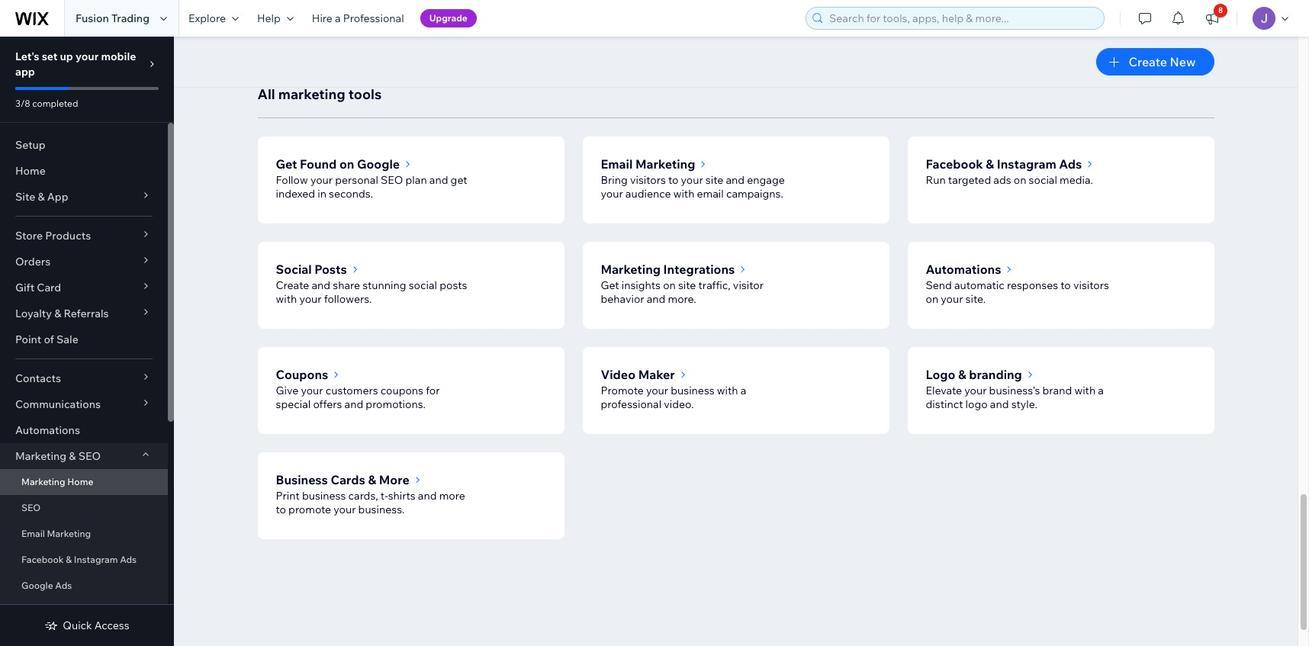 Task type: describe. For each thing, give the bounding box(es) containing it.
1 horizontal spatial email
[[601, 156, 633, 172]]

business cards & more
[[276, 473, 410, 488]]

& inside marketing & seo dropdown button
[[69, 450, 76, 463]]

seo inside follow your personal seo plan and get indexed in seconds.
[[381, 173, 403, 187]]

customers
[[326, 384, 378, 398]]

completed
[[32, 98, 78, 109]]

a inside promote your business with a professional video.
[[741, 384, 747, 398]]

contacts button
[[0, 366, 168, 392]]

explore
[[189, 11, 226, 25]]

for
[[426, 384, 440, 398]]

orders
[[15, 255, 51, 269]]

point
[[15, 333, 41, 347]]

special
[[276, 398, 311, 411]]

help
[[257, 11, 281, 25]]

get for get insights on site traffic, visitor behavior and more.
[[601, 279, 620, 292]]

mobile
[[101, 50, 136, 63]]

hire
[[312, 11, 333, 25]]

email
[[697, 187, 724, 201]]

video maker
[[601, 367, 675, 382]]

your inside let's set up your mobile app
[[76, 50, 99, 63]]

to inside bring visitors to your site and engage your audience with email campaigns.
[[669, 173, 679, 187]]

create new
[[1129, 54, 1197, 69]]

quick
[[63, 619, 92, 633]]

your right audience
[[681, 173, 704, 187]]

and inside print business cards, t-shirts and more to promote your business.
[[418, 489, 437, 503]]

8
[[1219, 5, 1224, 15]]

get insights on site traffic, visitor behavior and more.
[[601, 279, 764, 306]]

hire a professional link
[[303, 0, 413, 37]]

and inside create and share stunning social posts with your followers.
[[312, 279, 331, 292]]

0 vertical spatial google
[[357, 156, 400, 172]]

with inside bring visitors to your site and engage your audience with email campaigns.
[[674, 187, 695, 201]]

automatic
[[955, 279, 1005, 292]]

your inside follow your personal seo plan and get indexed in seconds.
[[311, 173, 333, 187]]

logo
[[926, 367, 956, 382]]

gift card
[[15, 281, 61, 295]]

& inside the facebook & instagram ads "link"
[[66, 554, 72, 566]]

access
[[95, 619, 130, 633]]

business inside promote your business with a professional video.
[[671, 384, 715, 398]]

coupons
[[276, 367, 328, 382]]

0 vertical spatial email marketing
[[601, 156, 696, 172]]

elevate
[[926, 384, 963, 398]]

your inside print business cards, t-shirts and more to promote your business.
[[334, 503, 356, 517]]

gift card button
[[0, 275, 168, 301]]

on inside send automatic responses to visitors on your site.
[[926, 292, 939, 306]]

give
[[276, 384, 299, 398]]

marketing home link
[[0, 469, 168, 495]]

marketing down seo link
[[47, 528, 91, 540]]

to inside send automatic responses to visitors on your site.
[[1061, 279, 1072, 292]]

traffic,
[[699, 279, 731, 292]]

run targeted ads on social media.
[[926, 173, 1094, 187]]

store products
[[15, 229, 91, 243]]

site & app button
[[0, 184, 168, 210]]

your inside send automatic responses to visitors on your site.
[[941, 292, 964, 306]]

more.
[[668, 292, 697, 306]]

new
[[1171, 54, 1197, 69]]

with inside create and share stunning social posts with your followers.
[[276, 292, 297, 306]]

create new button
[[1097, 48, 1215, 76]]

communications
[[15, 398, 101, 411]]

automations inside sidebar 'element'
[[15, 424, 80, 437]]

card
[[37, 281, 61, 295]]

app
[[47, 190, 68, 204]]

let's
[[15, 50, 39, 63]]

create for create and share stunning social posts with your followers.
[[276, 279, 309, 292]]

site
[[15, 190, 35, 204]]

with inside the elevate your business's brand with a distinct logo and style.
[[1075, 384, 1096, 398]]

up
[[60, 50, 73, 63]]

google ads
[[21, 580, 72, 592]]

site & app
[[15, 190, 68, 204]]

facebook & instagram ads link
[[0, 547, 168, 573]]

store products button
[[0, 223, 168, 249]]

fusion trading
[[76, 11, 150, 25]]

fusion
[[76, 11, 109, 25]]

hire a professional
[[312, 11, 404, 25]]

referrals
[[64, 307, 109, 321]]

marketing integrations
[[601, 262, 735, 277]]

send automatic responses to visitors on your site.
[[926, 279, 1110, 306]]

t-
[[381, 489, 388, 503]]

in
[[318, 187, 327, 201]]

set
[[42, 50, 58, 63]]

point of sale
[[15, 333, 78, 347]]

promote
[[289, 503, 331, 517]]

promote
[[601, 384, 644, 398]]

& inside site & app popup button
[[38, 190, 45, 204]]

your left audience
[[601, 187, 623, 201]]

seo inside dropdown button
[[78, 450, 101, 463]]

facebook inside "link"
[[21, 554, 64, 566]]

offers
[[313, 398, 342, 411]]

3/8 completed
[[15, 98, 78, 109]]

marketing up audience
[[636, 156, 696, 172]]

products
[[45, 229, 91, 243]]

sale
[[57, 333, 78, 347]]

integrations
[[664, 262, 735, 277]]

business
[[276, 473, 328, 488]]

video.
[[664, 398, 694, 411]]

on inside get insights on site traffic, visitor behavior and more.
[[663, 279, 676, 292]]

business's
[[990, 384, 1041, 398]]

and inside bring visitors to your site and engage your audience with email campaigns.
[[726, 173, 745, 187]]

social posts
[[276, 262, 347, 277]]

on right ads
[[1014, 173, 1027, 187]]

your inside create and share stunning social posts with your followers.
[[300, 292, 322, 306]]

coupons
[[381, 384, 424, 398]]

loyalty & referrals button
[[0, 301, 168, 327]]

upgrade
[[430, 12, 468, 24]]

email inside email marketing link
[[21, 528, 45, 540]]

on up personal at the top
[[340, 156, 354, 172]]

marketing home
[[21, 476, 93, 488]]

logo & branding
[[926, 367, 1023, 382]]

0 horizontal spatial ads
[[55, 580, 72, 592]]

send
[[926, 279, 953, 292]]

google ads link
[[0, 573, 168, 599]]

business inside print business cards, t-shirts and more to promote your business.
[[302, 489, 346, 503]]

your inside promote your business with a professional video.
[[647, 384, 669, 398]]

maker
[[639, 367, 675, 382]]



Task type: vqa. For each thing, say whether or not it's contained in the screenshot.
Bring
yes



Task type: locate. For each thing, give the bounding box(es) containing it.
0 vertical spatial instagram
[[998, 156, 1057, 172]]

your down "business cards & more"
[[334, 503, 356, 517]]

visitor
[[734, 279, 764, 292]]

google up follow your personal seo plan and get indexed in seconds. in the left top of the page
[[357, 156, 400, 172]]

ads inside "link"
[[120, 554, 137, 566]]

marketing & seo button
[[0, 444, 168, 469]]

marketing
[[636, 156, 696, 172], [601, 262, 661, 277], [15, 450, 67, 463], [21, 476, 65, 488], [47, 528, 91, 540]]

automations up automatic
[[926, 262, 1002, 277]]

8 button
[[1196, 0, 1230, 37]]

professional
[[601, 398, 662, 411]]

found
[[300, 156, 337, 172]]

1 horizontal spatial site
[[706, 173, 724, 187]]

0 horizontal spatial seo
[[21, 502, 41, 514]]

get found on google
[[276, 156, 400, 172]]

behavior
[[601, 292, 645, 306]]

to left 'email'
[[669, 173, 679, 187]]

automations down communications
[[15, 424, 80, 437]]

bring
[[601, 173, 628, 187]]

of
[[44, 333, 54, 347]]

and inside follow your personal seo plan and get indexed in seconds.
[[430, 173, 448, 187]]

tools
[[349, 85, 382, 103]]

2 vertical spatial ads
[[55, 580, 72, 592]]

setup link
[[0, 132, 168, 158]]

business.
[[358, 503, 405, 517]]

promotions.
[[366, 398, 426, 411]]

0 vertical spatial to
[[669, 173, 679, 187]]

run
[[926, 173, 946, 187]]

0 vertical spatial create
[[1129, 54, 1168, 69]]

facebook up google ads on the left of page
[[21, 554, 64, 566]]

social left media. in the top right of the page
[[1029, 173, 1058, 187]]

0 vertical spatial facebook
[[926, 156, 984, 172]]

to inside print business cards, t-shirts and more to promote your business.
[[276, 503, 286, 517]]

0 horizontal spatial email
[[21, 528, 45, 540]]

with inside promote your business with a professional video.
[[717, 384, 739, 398]]

1 horizontal spatial get
[[601, 279, 620, 292]]

2 horizontal spatial seo
[[381, 173, 403, 187]]

1 horizontal spatial seo
[[78, 450, 101, 463]]

0 vertical spatial ads
[[1060, 156, 1083, 172]]

orders button
[[0, 249, 168, 275]]

your right 'up'
[[76, 50, 99, 63]]

& up ads
[[987, 156, 995, 172]]

1 horizontal spatial visitors
[[1074, 279, 1110, 292]]

0 horizontal spatial create
[[276, 279, 309, 292]]

and left more.
[[647, 292, 666, 306]]

on
[[340, 156, 354, 172], [1014, 173, 1027, 187], [663, 279, 676, 292], [926, 292, 939, 306]]

and inside the elevate your business's brand with a distinct logo and style.
[[991, 398, 1010, 411]]

1 horizontal spatial a
[[741, 384, 747, 398]]

email marketing up audience
[[601, 156, 696, 172]]

get for get found on google
[[276, 156, 297, 172]]

2 horizontal spatial ads
[[1060, 156, 1083, 172]]

your down logo & branding
[[965, 384, 987, 398]]

marketing up insights
[[601, 262, 661, 277]]

email up google ads on the left of page
[[21, 528, 45, 540]]

create for create new
[[1129, 54, 1168, 69]]

and down social posts
[[312, 279, 331, 292]]

and left get
[[430, 173, 448, 187]]

2 horizontal spatial a
[[1099, 384, 1105, 398]]

2 vertical spatial to
[[276, 503, 286, 517]]

0 horizontal spatial instagram
[[74, 554, 118, 566]]

0 horizontal spatial home
[[15, 164, 46, 178]]

on left site.
[[926, 292, 939, 306]]

print business cards, t-shirts and more to promote your business.
[[276, 489, 465, 517]]

0 horizontal spatial facebook
[[21, 554, 64, 566]]

and right 'email'
[[726, 173, 745, 187]]

loyalty
[[15, 307, 52, 321]]

on down marketing integrations
[[663, 279, 676, 292]]

home down marketing & seo dropdown button
[[67, 476, 93, 488]]

email marketing inside sidebar 'element'
[[21, 528, 91, 540]]

site down integrations
[[679, 279, 697, 292]]

0 horizontal spatial to
[[276, 503, 286, 517]]

visitors right the responses at the top
[[1074, 279, 1110, 292]]

ads down email marketing link
[[120, 554, 137, 566]]

contacts
[[15, 372, 61, 386]]

0 vertical spatial seo
[[381, 173, 403, 187]]

get up follow
[[276, 156, 297, 172]]

0 horizontal spatial visitors
[[630, 173, 666, 187]]

marketing for marketing & seo
[[15, 450, 67, 463]]

create left new
[[1129, 54, 1168, 69]]

1 horizontal spatial ads
[[120, 554, 137, 566]]

visitors inside bring visitors to your site and engage your audience with email campaigns.
[[630, 173, 666, 187]]

a inside the elevate your business's brand with a distinct logo and style.
[[1099, 384, 1105, 398]]

1 horizontal spatial business
[[671, 384, 715, 398]]

& up marketing home link
[[69, 450, 76, 463]]

social inside create and share stunning social posts with your followers.
[[409, 279, 437, 292]]

social for facebook & instagram ads
[[1029, 173, 1058, 187]]

instagram up run targeted ads on social media.
[[998, 156, 1057, 172]]

1 vertical spatial instagram
[[74, 554, 118, 566]]

with right video.
[[717, 384, 739, 398]]

app
[[15, 65, 35, 79]]

your inside the elevate your business's brand with a distinct logo and style.
[[965, 384, 987, 398]]

site inside bring visitors to your site and engage your audience with email campaigns.
[[706, 173, 724, 187]]

a right brand
[[1099, 384, 1105, 398]]

seconds.
[[329, 187, 373, 201]]

1 horizontal spatial email marketing
[[601, 156, 696, 172]]

0 vertical spatial site
[[706, 173, 724, 187]]

1 horizontal spatial to
[[669, 173, 679, 187]]

0 horizontal spatial a
[[335, 11, 341, 25]]

0 horizontal spatial email marketing
[[21, 528, 91, 540]]

and left more
[[418, 489, 437, 503]]

to left promote
[[276, 503, 286, 517]]

ads down the facebook & instagram ads "link"
[[55, 580, 72, 592]]

0 vertical spatial email
[[601, 156, 633, 172]]

your down coupons
[[301, 384, 323, 398]]

get inside get insights on site traffic, visitor behavior and more.
[[601, 279, 620, 292]]

home
[[15, 164, 46, 178], [67, 476, 93, 488]]

& right logo
[[959, 367, 967, 382]]

get
[[451, 173, 468, 187]]

facebook
[[926, 156, 984, 172], [21, 554, 64, 566]]

2 horizontal spatial to
[[1061, 279, 1072, 292]]

create down social
[[276, 279, 309, 292]]

with down social
[[276, 292, 297, 306]]

communications button
[[0, 392, 168, 418]]

1 vertical spatial site
[[679, 279, 697, 292]]

2 vertical spatial seo
[[21, 502, 41, 514]]

cards
[[331, 473, 366, 488]]

& right loyalty
[[54, 307, 61, 321]]

0 horizontal spatial site
[[679, 279, 697, 292]]

1 vertical spatial facebook & instagram ads
[[21, 554, 137, 566]]

instagram inside the facebook & instagram ads "link"
[[74, 554, 118, 566]]

indexed
[[276, 187, 315, 201]]

instagram down email marketing link
[[74, 554, 118, 566]]

more
[[439, 489, 465, 503]]

create inside button
[[1129, 54, 1168, 69]]

with right brand
[[1075, 384, 1096, 398]]

share
[[333, 279, 360, 292]]

facebook & instagram ads
[[926, 156, 1083, 172], [21, 554, 137, 566]]

seo link
[[0, 495, 168, 521]]

sidebar element
[[0, 37, 174, 647]]

1 horizontal spatial facebook
[[926, 156, 984, 172]]

home down setup
[[15, 164, 46, 178]]

1 vertical spatial google
[[21, 580, 53, 592]]

posts
[[440, 279, 468, 292]]

print
[[276, 489, 300, 503]]

setup
[[15, 138, 46, 152]]

visitors inside send automatic responses to visitors on your site.
[[1074, 279, 1110, 292]]

social
[[276, 262, 312, 277]]

marketing & seo
[[15, 450, 101, 463]]

trading
[[111, 11, 150, 25]]

quick access
[[63, 619, 130, 633]]

0 horizontal spatial social
[[409, 279, 437, 292]]

0 horizontal spatial automations
[[15, 424, 80, 437]]

& down email marketing link
[[66, 554, 72, 566]]

1 vertical spatial get
[[601, 279, 620, 292]]

create inside create and share stunning social posts with your followers.
[[276, 279, 309, 292]]

1 vertical spatial social
[[409, 279, 437, 292]]

upgrade button
[[420, 9, 477, 27]]

social left 'posts'
[[409, 279, 437, 292]]

facebook & instagram ads inside "link"
[[21, 554, 137, 566]]

all marketing tools
[[258, 85, 382, 103]]

0 vertical spatial home
[[15, 164, 46, 178]]

and right the logo
[[991, 398, 1010, 411]]

your down "maker"
[[647, 384, 669, 398]]

targeted
[[949, 173, 992, 187]]

facebook up targeted
[[926, 156, 984, 172]]

your inside give your customers coupons for special offers and promotions.
[[301, 384, 323, 398]]

0 vertical spatial visitors
[[630, 173, 666, 187]]

responses
[[1008, 279, 1059, 292]]

site.
[[966, 292, 986, 306]]

email up bring
[[601, 156, 633, 172]]

0 vertical spatial facebook & instagram ads
[[926, 156, 1083, 172]]

to right the responses at the top
[[1061, 279, 1072, 292]]

0 vertical spatial get
[[276, 156, 297, 172]]

media.
[[1060, 173, 1094, 187]]

to
[[669, 173, 679, 187], [1061, 279, 1072, 292], [276, 503, 286, 517]]

distinct
[[926, 398, 964, 411]]

loyalty & referrals
[[15, 307, 109, 321]]

1 horizontal spatial automations
[[926, 262, 1002, 277]]

and inside get insights on site traffic, visitor behavior and more.
[[647, 292, 666, 306]]

site inside get insights on site traffic, visitor behavior and more.
[[679, 279, 697, 292]]

your down found
[[311, 173, 333, 187]]

facebook & instagram ads up ads
[[926, 156, 1083, 172]]

0 vertical spatial social
[[1029, 173, 1058, 187]]

0 horizontal spatial google
[[21, 580, 53, 592]]

point of sale link
[[0, 327, 168, 353]]

1 horizontal spatial google
[[357, 156, 400, 172]]

visitors
[[630, 173, 666, 187], [1074, 279, 1110, 292]]

home link
[[0, 158, 168, 184]]

email marketing
[[601, 156, 696, 172], [21, 528, 91, 540]]

marketing up marketing home
[[15, 450, 67, 463]]

& up the cards,
[[368, 473, 376, 488]]

ads
[[994, 173, 1012, 187]]

your left site.
[[941, 292, 964, 306]]

marketing inside dropdown button
[[15, 450, 67, 463]]

1 vertical spatial create
[[276, 279, 309, 292]]

let's set up your mobile app
[[15, 50, 136, 79]]

personal
[[335, 173, 379, 187]]

0 horizontal spatial business
[[302, 489, 346, 503]]

facebook & instagram ads down email marketing link
[[21, 554, 137, 566]]

google down the facebook & instagram ads "link"
[[21, 580, 53, 592]]

get left insights
[[601, 279, 620, 292]]

visitors right bring
[[630, 173, 666, 187]]

a right video.
[[741, 384, 747, 398]]

branding
[[970, 367, 1023, 382]]

business down "business cards & more"
[[302, 489, 346, 503]]

store
[[15, 229, 43, 243]]

0 vertical spatial automations
[[926, 262, 1002, 277]]

email
[[601, 156, 633, 172], [21, 528, 45, 540]]

social for social posts
[[409, 279, 437, 292]]

Search for tools, apps, help & more... field
[[825, 8, 1100, 29]]

ads up media. in the top right of the page
[[1060, 156, 1083, 172]]

1 vertical spatial seo
[[78, 450, 101, 463]]

and inside give your customers coupons for special offers and promotions.
[[345, 398, 364, 411]]

plan
[[406, 173, 427, 187]]

follow
[[276, 173, 308, 187]]

1 horizontal spatial social
[[1029, 173, 1058, 187]]

business down "maker"
[[671, 384, 715, 398]]

1 horizontal spatial create
[[1129, 54, 1168, 69]]

help button
[[248, 0, 303, 37]]

0 horizontal spatial facebook & instagram ads
[[21, 554, 137, 566]]

cards,
[[349, 489, 378, 503]]

& inside loyalty & referrals popup button
[[54, 307, 61, 321]]

followers.
[[324, 292, 372, 306]]

engage
[[748, 173, 785, 187]]

marketing for marketing home
[[21, 476, 65, 488]]

1 vertical spatial visitors
[[1074, 279, 1110, 292]]

1 vertical spatial to
[[1061, 279, 1072, 292]]

1 horizontal spatial facebook & instagram ads
[[926, 156, 1083, 172]]

site left campaigns.
[[706, 173, 724, 187]]

0 vertical spatial business
[[671, 384, 715, 398]]

1 vertical spatial home
[[67, 476, 93, 488]]

0 horizontal spatial get
[[276, 156, 297, 172]]

&
[[987, 156, 995, 172], [38, 190, 45, 204], [54, 307, 61, 321], [959, 367, 967, 382], [69, 450, 76, 463], [368, 473, 376, 488], [66, 554, 72, 566]]

email marketing link
[[0, 521, 168, 547]]

1 horizontal spatial home
[[67, 476, 93, 488]]

marketing for marketing integrations
[[601, 262, 661, 277]]

with left 'email'
[[674, 187, 695, 201]]

1 vertical spatial email
[[21, 528, 45, 540]]

1 vertical spatial email marketing
[[21, 528, 91, 540]]

brand
[[1043, 384, 1073, 398]]

google
[[357, 156, 400, 172], [21, 580, 53, 592]]

and right offers
[[345, 398, 364, 411]]

your down social posts
[[300, 292, 322, 306]]

more
[[379, 473, 410, 488]]

follow your personal seo plan and get indexed in seconds.
[[276, 173, 468, 201]]

seo down marketing home
[[21, 502, 41, 514]]

marketing down marketing & seo
[[21, 476, 65, 488]]

1 vertical spatial business
[[302, 489, 346, 503]]

1 vertical spatial ads
[[120, 554, 137, 566]]

1 horizontal spatial instagram
[[998, 156, 1057, 172]]

1 vertical spatial facebook
[[21, 554, 64, 566]]

a inside hire a professional link
[[335, 11, 341, 25]]

1 vertical spatial automations
[[15, 424, 80, 437]]

email marketing down seo link
[[21, 528, 91, 540]]

google inside sidebar 'element'
[[21, 580, 53, 592]]

create
[[1129, 54, 1168, 69], [276, 279, 309, 292]]

& right site
[[38, 190, 45, 204]]

a right hire
[[335, 11, 341, 25]]

seo left plan
[[381, 173, 403, 187]]

seo down automations link
[[78, 450, 101, 463]]



